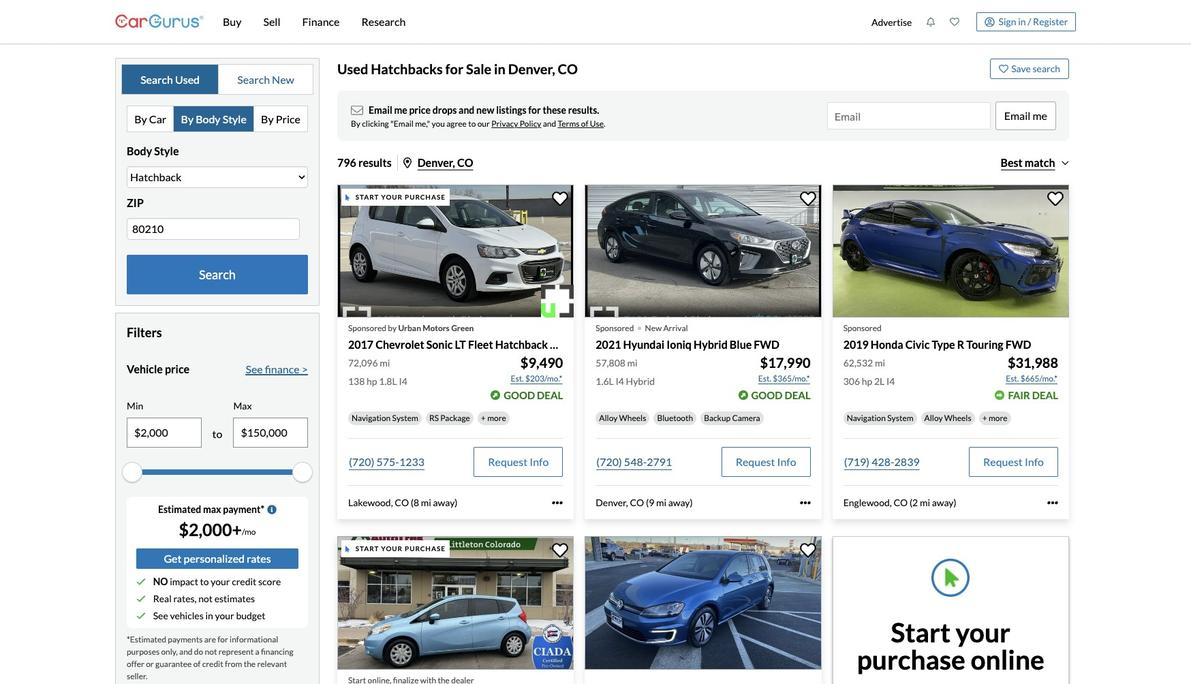 Task type: vqa. For each thing, say whether or not it's contained in the screenshot.
LAKEWOOD, CO (8 MI AWAY)
yes



Task type: locate. For each thing, give the bounding box(es) containing it.
(720) 548-2791 button
[[596, 447, 673, 477]]

1 horizontal spatial est.
[[759, 373, 772, 384]]

navigation down 138
[[352, 413, 391, 423]]

tab list containing search used
[[121, 64, 314, 95]]

(720) left 548-
[[597, 455, 622, 468]]

2 navigation system from the left
[[847, 413, 914, 423]]

co left (8
[[395, 497, 409, 508]]

1.8l
[[379, 375, 397, 387]]

2 more from the left
[[989, 413, 1008, 423]]

system left rs
[[392, 413, 419, 423]]

+ more
[[481, 413, 507, 423], [983, 413, 1008, 423]]

1 i4 from the left
[[399, 375, 408, 387]]

1 sponsored from the left
[[348, 323, 387, 334]]

2 good deal from the left
[[752, 389, 811, 401]]

mi up 1.8l
[[380, 357, 390, 369]]

hybrid
[[694, 338, 728, 351], [626, 375, 655, 387]]

1 navigation system from the left
[[352, 413, 419, 423]]

sign in / register menu item
[[968, 12, 1077, 31]]

navigation system down 1.8l
[[352, 413, 419, 423]]

check image up *estimated
[[136, 611, 146, 621]]

1 navigation from the left
[[352, 413, 391, 423]]

1 horizontal spatial see
[[246, 363, 263, 376]]

est. up fair
[[1007, 373, 1020, 384]]

2 est. from the left
[[759, 373, 772, 384]]

style down car
[[154, 145, 179, 157]]

blue
[[730, 338, 752, 351]]

1 alloy from the left
[[600, 413, 618, 423]]

1 horizontal spatial + more
[[983, 413, 1008, 423]]

more for $9,490
[[488, 413, 507, 423]]

navigation system for $31,988
[[847, 413, 914, 423]]

.
[[604, 119, 606, 129]]

request info for ·
[[736, 455, 797, 468]]

hybrid right 1.6l
[[626, 375, 655, 387]]

"email
[[391, 119, 414, 129]]

more down est. $665/mo.* 'button'
[[989, 413, 1008, 423]]

$2,000+
[[179, 519, 242, 540]]

co left (9
[[630, 497, 645, 508]]

blue 2015 nissan versa note sv hatchback front-wheel drive continuously variable transmission image
[[338, 537, 574, 670]]

(720) left 575-
[[349, 455, 375, 468]]

1 vertical spatial credit
[[202, 659, 223, 670]]

0 vertical spatial to
[[469, 119, 476, 129]]

info for ·
[[778, 455, 797, 468]]

of left use
[[582, 119, 589, 129]]

credit down do
[[202, 659, 223, 670]]

sponsored inside sponsored · new arrival 2021 hyundai ioniq hybrid blue fwd
[[596, 323, 634, 334]]

heart image
[[1000, 64, 1009, 74]]

mi up "2l"
[[876, 357, 886, 369]]

used up by body style
[[175, 73, 200, 86]]

advertise link
[[865, 3, 920, 41]]

2 navigation from the left
[[847, 413, 886, 423]]

me down save search
[[1033, 109, 1048, 122]]

+
[[481, 413, 486, 423], [983, 413, 988, 423]]

1 vertical spatial see
[[153, 610, 168, 622]]

of inside the *estimated payments are for informational purposes only, and do not represent a financing offer or guarantee of credit from the relevant seller.
[[193, 659, 201, 670]]

min
[[127, 400, 143, 412]]

0 vertical spatial denver,
[[509, 61, 556, 77]]

est. inside $9,490 est. $203/mo.*
[[511, 373, 524, 384]]

fair
[[1009, 389, 1031, 401]]

0 vertical spatial not
[[199, 593, 213, 605]]

used up the envelope icon at the left of page
[[338, 61, 368, 77]]

1 horizontal spatial style
[[223, 112, 247, 125]]

3 sponsored from the left
[[844, 323, 882, 334]]

good for ·
[[752, 389, 783, 401]]

research button
[[351, 0, 417, 44]]

1233
[[400, 455, 425, 468]]

0 horizontal spatial and
[[179, 647, 193, 657]]

2 horizontal spatial request info
[[984, 455, 1045, 468]]

1 horizontal spatial denver,
[[509, 61, 556, 77]]

and down these
[[543, 119, 557, 129]]

by right car
[[181, 112, 194, 125]]

used hatchbacks for sale in denver, co
[[338, 61, 578, 77]]

0 horizontal spatial see
[[153, 610, 168, 622]]

fwd up $31,988
[[1006, 338, 1032, 351]]

1 horizontal spatial good
[[752, 389, 783, 401]]

pacific blue 2015 volkswagen e-golf sel premium hatchback front-wheel drive automatic image
[[585, 537, 822, 670]]

1 horizontal spatial good deal
[[752, 389, 811, 401]]

more right package
[[488, 413, 507, 423]]

i4 inside 72,096 mi 138 hp 1.8l i4
[[399, 375, 408, 387]]

0 horizontal spatial new
[[272, 73, 294, 86]]

0 horizontal spatial navigation
[[352, 413, 391, 423]]

2 + from the left
[[983, 413, 988, 423]]

hyundai
[[624, 338, 665, 351]]

i4 for $9,490
[[399, 375, 408, 387]]

mouse pointer image down 796
[[346, 194, 350, 201]]

sign in / register
[[999, 16, 1069, 27]]

2 horizontal spatial denver,
[[596, 497, 629, 508]]

email for email me price drops and new listings for these results. by clicking "email me," you agree to our privacy policy and terms of use .
[[369, 104, 393, 116]]

2 wheels from the left
[[945, 413, 972, 423]]

deal down $665/mo.*
[[1033, 389, 1059, 401]]

urban motors green image
[[541, 285, 574, 318]]

terms
[[558, 119, 580, 129]]

good deal down est. $203/mo.* button
[[504, 389, 563, 401]]

2 info from the left
[[778, 455, 797, 468]]

2 request from the left
[[736, 455, 776, 468]]

sponsored inside the sponsored 2019 honda civic type r touring fwd
[[844, 323, 882, 334]]

co left (2
[[894, 497, 908, 508]]

hybrid left the blue
[[694, 338, 728, 351]]

2 vertical spatial to
[[200, 576, 209, 588]]

style inside tab
[[223, 112, 247, 125]]

email me price drops and new listings for these results. by clicking "email me," you agree to our privacy policy and terms of use .
[[351, 104, 606, 129]]

navigation
[[352, 413, 391, 423], [847, 413, 886, 423]]

(8
[[411, 497, 419, 508]]

request info button up ellipsis h image
[[474, 447, 563, 477]]

est. down $17,990
[[759, 373, 772, 384]]

1 horizontal spatial i4
[[616, 375, 625, 387]]

2 start your purchase from the top
[[356, 545, 446, 553]]

mouse pointer image down 'lakewood,'
[[346, 546, 350, 553]]

to left our
[[469, 119, 476, 129]]

1 horizontal spatial navigation
[[847, 413, 886, 423]]

and
[[459, 104, 475, 116], [543, 119, 557, 129], [179, 647, 193, 657]]

hatchbacks
[[371, 61, 443, 77]]

in down "real rates, not estimates"
[[206, 610, 213, 622]]

2 alloy wheels from the left
[[925, 413, 972, 423]]

1 vertical spatial purchase
[[405, 545, 446, 553]]

credit inside the *estimated payments are for informational purposes only, and do not represent a financing offer or guarantee of credit from the relevant seller.
[[202, 659, 223, 670]]

me inside 'email me price drops and new listings for these results. by clicking "email me," you agree to our privacy policy and terms of use .'
[[394, 104, 408, 116]]

0 horizontal spatial away)
[[433, 497, 458, 508]]

2 horizontal spatial away)
[[933, 497, 957, 508]]

1 horizontal spatial (720)
[[597, 455, 622, 468]]

2 horizontal spatial request info button
[[970, 447, 1059, 477]]

72,096
[[348, 357, 378, 369]]

1 good from the left
[[504, 389, 535, 401]]

1 vertical spatial tab list
[[127, 106, 308, 132]]

1 hp from the left
[[367, 375, 377, 387]]

2 check image from the top
[[136, 611, 146, 621]]

1 horizontal spatial to
[[212, 427, 223, 440]]

0 horizontal spatial for
[[218, 635, 228, 645]]

0 vertical spatial tab list
[[121, 64, 314, 95]]

navigation down "2l"
[[847, 413, 886, 423]]

2 vertical spatial in
[[206, 610, 213, 622]]

est. inside $17,990 est. $365/mo.*
[[759, 373, 772, 384]]

1 check image from the top
[[136, 594, 146, 604]]

get
[[164, 552, 182, 565]]

away) for urban motors green
[[433, 497, 458, 508]]

financing
[[261, 647, 294, 657]]

2 mouse pointer image from the top
[[346, 546, 350, 553]]

2 fwd from the left
[[754, 338, 780, 351]]

see for see vehicles in your budget
[[153, 610, 168, 622]]

denver, co
[[418, 156, 474, 169]]

away) right (9
[[669, 497, 693, 508]]

1 vertical spatial in
[[494, 61, 506, 77]]

est.
[[511, 373, 524, 384], [759, 373, 772, 384], [1007, 373, 1020, 384]]

to inside 'email me price drops and new listings for these results. by clicking "email me," you agree to our privacy policy and terms of use .'
[[469, 119, 476, 129]]

0 horizontal spatial system
[[392, 413, 419, 423]]

personalized
[[184, 552, 245, 565]]

2 horizontal spatial for
[[529, 104, 541, 116]]

not right do
[[205, 647, 217, 657]]

+ for $9,490
[[481, 413, 486, 423]]

menu bar
[[204, 0, 865, 44]]

for right are
[[218, 635, 228, 645]]

0 vertical spatial body
[[196, 112, 221, 125]]

+ more right package
[[481, 413, 507, 423]]

1 vertical spatial to
[[212, 427, 223, 440]]

by price
[[261, 112, 301, 125]]

check image
[[136, 594, 146, 604], [136, 611, 146, 621]]

of
[[582, 119, 589, 129], [193, 659, 201, 670]]

start your purchase down map marker alt icon
[[356, 193, 446, 201]]

1 horizontal spatial more
[[989, 413, 1008, 423]]

privacy
[[492, 119, 518, 129]]

2 i4 from the left
[[616, 375, 625, 387]]

1 vertical spatial hybrid
[[626, 375, 655, 387]]

sign in / register link
[[977, 12, 1077, 31]]

1 request from the left
[[488, 455, 528, 468]]

1 horizontal spatial hp
[[862, 375, 873, 387]]

good down est. $203/mo.* button
[[504, 389, 535, 401]]

ellipsis h image
[[553, 497, 563, 508]]

1 mouse pointer image from the top
[[346, 194, 350, 201]]

1 vertical spatial and
[[543, 119, 557, 129]]

new up by price
[[272, 73, 294, 86]]

0 horizontal spatial hybrid
[[626, 375, 655, 387]]

0 horizontal spatial to
[[200, 576, 209, 588]]

0 vertical spatial for
[[446, 61, 464, 77]]

sign
[[999, 16, 1017, 27]]

0 vertical spatial new
[[272, 73, 294, 86]]

me inside button
[[1033, 109, 1048, 122]]

1 horizontal spatial ellipsis h image
[[1048, 497, 1059, 508]]

1 vertical spatial new
[[645, 323, 662, 334]]

2 away) from the left
[[669, 497, 693, 508]]

0 horizontal spatial info
[[530, 455, 549, 468]]

1 horizontal spatial +
[[983, 413, 988, 423]]

0 horizontal spatial + more
[[481, 413, 507, 423]]

not up see vehicles in your budget
[[199, 593, 213, 605]]

2 vertical spatial denver,
[[596, 497, 629, 508]]

3 info from the left
[[1025, 455, 1045, 468]]

i4 right 1.6l
[[616, 375, 625, 387]]

2 horizontal spatial in
[[1019, 16, 1027, 27]]

hp left "2l"
[[862, 375, 873, 387]]

0 horizontal spatial est.
[[511, 373, 524, 384]]

1 deal from the left
[[537, 389, 563, 401]]

0 horizontal spatial +
[[481, 413, 486, 423]]

2 (720) from the left
[[597, 455, 622, 468]]

*estimated payments are for informational purposes only, and do not represent a financing offer or guarantee of credit from the relevant seller.
[[127, 635, 294, 682]]

2 good from the left
[[752, 389, 783, 401]]

denver, left (9
[[596, 497, 629, 508]]

filters
[[127, 325, 162, 340]]

type
[[932, 338, 956, 351]]

0 vertical spatial start your purchase
[[356, 193, 446, 201]]

1 horizontal spatial alloy
[[925, 413, 943, 423]]

and inside the *estimated payments are for informational purposes only, and do not represent a financing offer or guarantee of credit from the relevant seller.
[[179, 647, 193, 657]]

1 + from the left
[[481, 413, 486, 423]]

2 deal from the left
[[785, 389, 811, 401]]

good down est. $365/mo.* button
[[752, 389, 783, 401]]

2 request info from the left
[[736, 455, 797, 468]]

navigation system down "2l"
[[847, 413, 914, 423]]

(9
[[646, 497, 655, 508]]

start your purchase online
[[858, 617, 1045, 676]]

2 request info button from the left
[[722, 447, 811, 477]]

request info button down fair
[[970, 447, 1059, 477]]

2 hp from the left
[[862, 375, 873, 387]]

i4 right "2l"
[[887, 375, 896, 387]]

$365/mo.*
[[774, 373, 811, 384]]

good
[[504, 389, 535, 401], [752, 389, 783, 401]]

0 horizontal spatial body
[[127, 145, 152, 157]]

ZIP telephone field
[[127, 218, 300, 240]]

2 horizontal spatial and
[[543, 119, 557, 129]]

i4 inside 57,808 mi 1.6l i4 hybrid
[[616, 375, 625, 387]]

428-
[[872, 455, 895, 468]]

0 horizontal spatial (720)
[[349, 455, 375, 468]]

me
[[394, 104, 408, 116], [1033, 109, 1048, 122]]

request info button for ·
[[722, 447, 811, 477]]

good deal
[[504, 389, 563, 401], [752, 389, 811, 401]]

3 deal from the left
[[1033, 389, 1059, 401]]

hp for $9,490
[[367, 375, 377, 387]]

menu bar containing buy
[[204, 0, 865, 44]]

the
[[244, 659, 256, 670]]

1 horizontal spatial deal
[[785, 389, 811, 401]]

good deal down est. $365/mo.* button
[[752, 389, 811, 401]]

1 vertical spatial start your purchase
[[356, 545, 446, 553]]

deal
[[537, 389, 563, 401], [785, 389, 811, 401], [1033, 389, 1059, 401]]

search for search used
[[141, 73, 173, 86]]

save search
[[1012, 63, 1061, 74]]

by down the envelope icon at the left of page
[[351, 119, 361, 129]]

by
[[134, 112, 147, 125], [181, 112, 194, 125], [261, 112, 274, 125], [351, 119, 361, 129]]

1 horizontal spatial and
[[459, 104, 475, 116]]

0 horizontal spatial credit
[[202, 659, 223, 670]]

check image for see vehicles in your budget
[[136, 611, 146, 621]]

0 horizontal spatial hp
[[367, 375, 377, 387]]

est. for urban motors green
[[511, 373, 524, 384]]

mi down the hyundai
[[628, 357, 638, 369]]

new right ·
[[645, 323, 662, 334]]

2 horizontal spatial info
[[1025, 455, 1045, 468]]

urban
[[398, 323, 421, 334]]

camera
[[733, 413, 761, 423]]

2019
[[844, 338, 869, 351]]

575-
[[377, 455, 400, 468]]

in right sale
[[494, 61, 506, 77]]

rates,
[[174, 593, 197, 605]]

mi inside 72,096 mi 138 hp 1.8l i4
[[380, 357, 390, 369]]

chevrolet
[[376, 338, 425, 351]]

0 horizontal spatial me
[[394, 104, 408, 116]]

credit up estimates
[[232, 576, 257, 588]]

1 request info button from the left
[[474, 447, 563, 477]]

away) for ·
[[669, 497, 693, 508]]

1 start your purchase from the top
[[356, 193, 446, 201]]

i4
[[399, 375, 408, 387], [616, 375, 625, 387], [887, 375, 896, 387]]

request for urban motors green
[[488, 455, 528, 468]]

mi inside '62,532 mi 306 hp 2l i4'
[[876, 357, 886, 369]]

1 (720) from the left
[[349, 455, 375, 468]]

est. left $203/mo.*
[[511, 373, 524, 384]]

1 info from the left
[[530, 455, 549, 468]]

away)
[[433, 497, 458, 508], [669, 497, 693, 508], [933, 497, 957, 508]]

estimated max payment*
[[158, 504, 265, 515]]

0 horizontal spatial alloy
[[600, 413, 618, 423]]

0 vertical spatial of
[[582, 119, 589, 129]]

1 request info from the left
[[488, 455, 549, 468]]

a
[[255, 647, 260, 657]]

style left by price
[[223, 112, 247, 125]]

1 horizontal spatial request
[[736, 455, 776, 468]]

price right vehicle
[[165, 363, 190, 376]]

1 more from the left
[[488, 413, 507, 423]]

deal down $365/mo.*
[[785, 389, 811, 401]]

2 sponsored from the left
[[596, 323, 634, 334]]

sponsored up 2021
[[596, 323, 634, 334]]

1 + more from the left
[[481, 413, 507, 423]]

1 vertical spatial denver,
[[418, 156, 455, 169]]

0 horizontal spatial request
[[488, 455, 528, 468]]

cargurus logo homepage link image
[[115, 2, 204, 41]]

request info button down camera at the bottom of the page
[[722, 447, 811, 477]]

$31,988
[[1008, 354, 1059, 371]]

denver, right map marker alt icon
[[418, 156, 455, 169]]

score
[[258, 576, 281, 588]]

0 horizontal spatial of
[[193, 659, 201, 670]]

check image down check image
[[136, 594, 146, 604]]

hp right 138
[[367, 375, 377, 387]]

mouse pointer image inside start your purchase link
[[346, 546, 350, 553]]

tab list
[[121, 64, 314, 95], [127, 106, 308, 132]]

request info button for urban motors green
[[474, 447, 563, 477]]

hybrid inside 57,808 mi 1.6l i4 hybrid
[[626, 375, 655, 387]]

1 system from the left
[[392, 413, 419, 423]]

finance
[[302, 15, 340, 28]]

0 horizontal spatial navigation system
[[352, 413, 419, 423]]

for
[[446, 61, 464, 77], [529, 104, 541, 116], [218, 635, 228, 645]]

and down payments
[[179, 647, 193, 657]]

by left price
[[261, 112, 274, 125]]

request info button
[[474, 447, 563, 477], [722, 447, 811, 477], [970, 447, 1059, 477]]

1 good deal from the left
[[504, 389, 563, 401]]

request info for urban motors green
[[488, 455, 549, 468]]

white 2017 chevrolet sonic lt fleet hatchback fwd hatchback front-wheel drive 6-speed automatic image
[[338, 185, 574, 318]]

+ more down est. $665/mo.* 'button'
[[983, 413, 1008, 423]]

price up me,"
[[409, 104, 431, 116]]

start for 2nd mouse pointer icon from the bottom of the page
[[356, 193, 379, 201]]

1 horizontal spatial navigation system
[[847, 413, 914, 423]]

(719) 428-2839 button
[[844, 447, 921, 477]]

menu
[[865, 3, 1077, 41]]

info circle image
[[267, 505, 277, 515]]

1 vertical spatial price
[[165, 363, 190, 376]]

for left sale
[[446, 61, 464, 77]]

me up '"email'
[[394, 104, 408, 116]]

2 + more from the left
[[983, 413, 1008, 423]]

start your purchase down 'lakewood, co (8 mi away)'
[[356, 545, 446, 553]]

3 fwd from the left
[[1006, 338, 1032, 351]]

away) right (2
[[933, 497, 957, 508]]

2 ellipsis h image from the left
[[1048, 497, 1059, 508]]

sell button
[[253, 0, 292, 44]]

of down do
[[193, 659, 201, 670]]

see finance >
[[246, 363, 308, 376]]

black 2021 hyundai ioniq hybrid blue fwd hatchback front-wheel drive 6-speed dual clutch image
[[585, 185, 822, 318]]

2 alloy from the left
[[925, 413, 943, 423]]

2 horizontal spatial search
[[237, 73, 270, 86]]

2 vertical spatial purchase
[[858, 645, 966, 676]]

search up car
[[141, 73, 173, 86]]

0 horizontal spatial in
[[206, 610, 213, 622]]

and up agree
[[459, 104, 475, 116]]

by body style
[[181, 112, 247, 125]]

1 horizontal spatial wheels
[[945, 413, 972, 423]]

0 horizontal spatial good deal
[[504, 389, 563, 401]]

request
[[488, 455, 528, 468], [736, 455, 776, 468], [984, 455, 1023, 468]]

tab list down search used tab
[[127, 106, 308, 132]]

search for search new
[[237, 73, 270, 86]]

search inside button
[[199, 267, 236, 282]]

tab list up by body style
[[121, 64, 314, 95]]

save
[[1012, 63, 1032, 74]]

not inside the *estimated payments are for informational purposes only, and do not represent a financing offer or guarantee of credit from the relevant seller.
[[205, 647, 217, 657]]

for up policy
[[529, 104, 541, 116]]

1 vertical spatial mouse pointer image
[[346, 546, 350, 553]]

1 horizontal spatial info
[[778, 455, 797, 468]]

2 horizontal spatial est.
[[1007, 373, 1020, 384]]

3 est. from the left
[[1007, 373, 1020, 384]]

1 horizontal spatial request info
[[736, 455, 797, 468]]

3 i4 from the left
[[887, 375, 896, 387]]

i4 right 1.8l
[[399, 375, 408, 387]]

denver,
[[509, 61, 556, 77], [418, 156, 455, 169], [596, 497, 629, 508]]

lakewood,
[[348, 497, 393, 508]]

sponsored up 2017
[[348, 323, 387, 334]]

register
[[1034, 16, 1069, 27]]

mouse pointer image
[[346, 194, 350, 201], [346, 546, 350, 553]]

(719)
[[845, 455, 870, 468]]

1 ellipsis h image from the left
[[800, 497, 811, 508]]

request info
[[488, 455, 549, 468], [736, 455, 797, 468], [984, 455, 1045, 468]]

co
[[558, 61, 578, 77], [457, 156, 474, 169], [395, 497, 409, 508], [630, 497, 645, 508], [894, 497, 908, 508]]

sponsored inside sponsored by urban motors green 2017 chevrolet sonic lt fleet hatchback fwd
[[348, 323, 387, 334]]

search
[[141, 73, 173, 86], [237, 73, 270, 86], [199, 267, 236, 282]]

0 horizontal spatial wheels
[[620, 413, 647, 423]]

see down real
[[153, 610, 168, 622]]

to left max text box on the left
[[212, 427, 223, 440]]

in left / on the top
[[1019, 16, 1027, 27]]

1 horizontal spatial price
[[409, 104, 431, 116]]

i4 inside '62,532 mi 306 hp 2l i4'
[[887, 375, 896, 387]]

system up 2839
[[888, 413, 914, 423]]

0 vertical spatial purchase
[[405, 193, 446, 201]]

price inside 'email me price drops and new listings for these results. by clicking "email me," you agree to our privacy policy and terms of use .'
[[409, 104, 431, 116]]

1 vertical spatial of
[[193, 659, 201, 670]]

denver, up listings
[[509, 61, 556, 77]]

email up 'clicking'
[[369, 104, 393, 116]]

1 horizontal spatial body
[[196, 112, 221, 125]]

fwd up $9,490 in the left bottom of the page
[[550, 338, 576, 351]]

check image for real rates, not estimates
[[136, 594, 146, 604]]

hp inside 72,096 mi 138 hp 1.8l i4
[[367, 375, 377, 387]]

search up by price
[[237, 73, 270, 86]]

1 fwd from the left
[[550, 338, 576, 351]]

body down by car tab
[[127, 145, 152, 157]]

email inside 'email me price drops and new listings for these results. by clicking "email me," you agree to our privacy policy and terms of use .'
[[369, 104, 393, 116]]

Min text field
[[128, 419, 201, 447]]

vehicle
[[127, 363, 163, 376]]

2 horizontal spatial request
[[984, 455, 1023, 468]]

fwd up $17,990
[[754, 338, 780, 351]]

new
[[272, 73, 294, 86], [645, 323, 662, 334]]

(2
[[910, 497, 919, 508]]

2 horizontal spatial sponsored
[[844, 323, 882, 334]]

by left car
[[134, 112, 147, 125]]

you
[[432, 119, 445, 129]]

envelope image
[[351, 104, 363, 117]]

or
[[146, 659, 154, 670]]

price
[[409, 104, 431, 116], [165, 363, 190, 376]]

1 horizontal spatial search
[[199, 267, 236, 282]]

0 vertical spatial start
[[356, 193, 379, 201]]

sponsored up 2019
[[844, 323, 882, 334]]

online
[[971, 645, 1045, 676]]

2 system from the left
[[888, 413, 914, 423]]

0 vertical spatial price
[[409, 104, 431, 116]]

away) right (8
[[433, 497, 458, 508]]

0 vertical spatial and
[[459, 104, 475, 116]]

hp for $31,988
[[862, 375, 873, 387]]

1 away) from the left
[[433, 497, 458, 508]]

hp inside '62,532 mi 306 hp 2l i4'
[[862, 375, 873, 387]]

1 wheels from the left
[[620, 413, 647, 423]]

0 horizontal spatial i4
[[399, 375, 408, 387]]

body right car
[[196, 112, 221, 125]]

2 vertical spatial for
[[218, 635, 228, 645]]

system for $31,988
[[888, 413, 914, 423]]

i4 for $31,988
[[887, 375, 896, 387]]

+ for $31,988
[[983, 413, 988, 423]]

ellipsis h image
[[800, 497, 811, 508], [1048, 497, 1059, 508]]

search down zip phone field at the left
[[199, 267, 236, 282]]

rs package
[[430, 413, 470, 423]]

0 horizontal spatial style
[[154, 145, 179, 157]]

1 est. from the left
[[511, 373, 524, 384]]

email inside button
[[1005, 109, 1031, 122]]

0 horizontal spatial used
[[175, 73, 200, 86]]

2791
[[647, 455, 673, 468]]



Task type: describe. For each thing, give the bounding box(es) containing it.
search used
[[141, 73, 200, 86]]

sell
[[264, 15, 281, 28]]

search for search
[[199, 267, 236, 282]]

796
[[338, 156, 357, 169]]

new inside sponsored · new arrival 2021 hyundai ioniq hybrid blue fwd
[[645, 323, 662, 334]]

start your purchase for 2nd mouse pointer icon from the bottom of the page
[[356, 193, 446, 201]]

mi right (8
[[421, 497, 432, 508]]

co for ·
[[630, 497, 645, 508]]

r
[[958, 338, 965, 351]]

seller.
[[127, 672, 148, 682]]

$203/mo.*
[[526, 373, 563, 384]]

get personalized rates button
[[136, 549, 299, 569]]

est. $365/mo.* button
[[758, 372, 811, 386]]

body style
[[127, 145, 179, 157]]

navigation for $31,988
[[847, 413, 886, 423]]

finance button
[[292, 0, 351, 44]]

+ more for $9,490
[[481, 413, 507, 423]]

check image
[[136, 577, 146, 587]]

57,808
[[596, 357, 626, 369]]

impact
[[170, 576, 198, 588]]

for inside the *estimated payments are for informational purposes only, and do not represent a financing offer or guarantee of credit from the relevant seller.
[[218, 635, 228, 645]]

hatchback
[[496, 338, 548, 351]]

honda
[[871, 338, 904, 351]]

sponsored for 2019
[[844, 323, 882, 334]]

listings
[[497, 104, 527, 116]]

used inside tab
[[175, 73, 200, 86]]

purposes
[[127, 647, 160, 657]]

sponsored · new arrival 2021 hyundai ioniq hybrid blue fwd
[[596, 315, 780, 351]]

estimated
[[158, 504, 201, 515]]

denver, for denver, co
[[418, 156, 455, 169]]

good deal for urban motors green
[[504, 389, 563, 401]]

1 horizontal spatial in
[[494, 61, 506, 77]]

denver, co (9 mi away)
[[596, 497, 693, 508]]

save search button
[[992, 59, 1069, 79]]

1 alloy wheels from the left
[[600, 413, 647, 423]]

backup camera
[[704, 413, 761, 423]]

548-
[[625, 455, 647, 468]]

deal for urban motors green
[[537, 389, 563, 401]]

by car
[[134, 112, 167, 125]]

these
[[543, 104, 567, 116]]

(720) for by
[[349, 455, 375, 468]]

blue 2019 honda civic type r touring fwd hatchback front-wheel drive manual image
[[833, 185, 1070, 318]]

sponsored for ·
[[596, 323, 634, 334]]

sponsored for by
[[348, 323, 387, 334]]

fleet
[[468, 338, 493, 351]]

2021
[[596, 338, 622, 351]]

search used tab
[[122, 65, 219, 94]]

(720) 575-1233
[[349, 455, 425, 468]]

good for urban motors green
[[504, 389, 535, 401]]

1 vertical spatial body
[[127, 145, 152, 157]]

Max text field
[[234, 419, 308, 447]]

results
[[359, 156, 392, 169]]

2839
[[895, 455, 920, 468]]

$17,990 est. $365/mo.*
[[759, 354, 811, 384]]

$9,490 est. $203/mo.*
[[511, 354, 563, 384]]

3 request from the left
[[984, 455, 1023, 468]]

purchase inside the start your purchase online
[[858, 645, 966, 676]]

of inside 'email me price drops and new listings for these results. by clicking "email me," you agree to our privacy policy and terms of use .'
[[582, 119, 589, 129]]

3 request info from the left
[[984, 455, 1045, 468]]

englewood, co (2 mi away)
[[844, 497, 957, 508]]

hybrid inside sponsored · new arrival 2021 hyundai ioniq hybrid blue fwd
[[694, 338, 728, 351]]

co down agree
[[457, 156, 474, 169]]

no impact to your credit score
[[153, 576, 281, 588]]

Email email field
[[828, 102, 991, 130]]

0 horizontal spatial price
[[165, 363, 190, 376]]

search new
[[237, 73, 294, 86]]

email me button
[[997, 102, 1056, 130]]

by price tab
[[254, 107, 308, 132]]

tab list containing by car
[[127, 106, 308, 132]]

est. inside $31,988 est. $665/mo.*
[[1007, 373, 1020, 384]]

3 away) from the left
[[933, 497, 957, 508]]

payments
[[168, 635, 203, 645]]

see vehicles in your budget
[[153, 610, 266, 622]]

payment*
[[223, 504, 265, 515]]

see for see finance >
[[246, 363, 263, 376]]

$2,000+ /mo
[[179, 519, 256, 540]]

mi inside 57,808 mi 1.6l i4 hybrid
[[628, 357, 638, 369]]

/
[[1028, 16, 1032, 27]]

info for urban motors green
[[530, 455, 549, 468]]

open notifications image
[[927, 17, 937, 27]]

bluetooth
[[658, 413, 694, 423]]

our
[[478, 119, 490, 129]]

2017
[[348, 338, 374, 351]]

get personalized rates
[[164, 552, 271, 565]]

·
[[637, 315, 643, 339]]

menu containing sign in / register
[[865, 3, 1077, 41]]

mi right (2
[[921, 497, 931, 508]]

more for $31,988
[[989, 413, 1008, 423]]

map marker alt image
[[403, 158, 412, 168]]

user icon image
[[986, 17, 996, 27]]

use
[[590, 119, 604, 129]]

finance
[[265, 363, 300, 376]]

fair deal
[[1009, 389, 1059, 401]]

relevant
[[257, 659, 287, 670]]

(720) for ·
[[597, 455, 622, 468]]

guarantee
[[155, 659, 192, 670]]

co for 2019
[[894, 497, 908, 508]]

(720) 548-2791
[[597, 455, 673, 468]]

(720) 575-1233 button
[[348, 447, 426, 477]]

in inside menu item
[[1019, 16, 1027, 27]]

denver, for denver, co (9 mi away)
[[596, 497, 629, 508]]

62,532 mi 306 hp 2l i4
[[844, 357, 896, 387]]

1.6l
[[596, 375, 614, 387]]

est. for ·
[[759, 373, 772, 384]]

by inside 'email me price drops and new listings for these results. by clicking "email me," you agree to our privacy policy and terms of use .'
[[351, 119, 361, 129]]

saved cars image
[[951, 17, 960, 27]]

zip
[[127, 196, 144, 209]]

me for email me price drops and new listings for these results. by clicking "email me," you agree to our privacy policy and terms of use .
[[394, 104, 408, 116]]

body inside tab
[[196, 112, 221, 125]]

clicking
[[362, 119, 389, 129]]

cargurus logo homepage link link
[[115, 2, 204, 41]]

1 horizontal spatial for
[[446, 61, 464, 77]]

1 horizontal spatial credit
[[232, 576, 257, 588]]

no
[[153, 576, 168, 588]]

1 horizontal spatial used
[[338, 61, 368, 77]]

buy button
[[212, 0, 253, 44]]

navigation system for $9,490
[[352, 413, 419, 423]]

price
[[276, 112, 301, 125]]

ellipsis h image for 2019
[[1048, 497, 1059, 508]]

vehicle price
[[127, 363, 190, 376]]

138
[[348, 375, 365, 387]]

me for email me
[[1033, 109, 1048, 122]]

start your purchase link
[[338, 537, 577, 685]]

by car tab
[[128, 107, 174, 132]]

email for email me
[[1005, 109, 1031, 122]]

/mo
[[242, 527, 256, 537]]

start for mouse pointer icon inside the start your purchase link
[[356, 545, 379, 553]]

vehicles
[[170, 610, 204, 622]]

co for by
[[395, 497, 409, 508]]

+ more for $31,988
[[983, 413, 1008, 423]]

privacy policy link
[[492, 119, 542, 129]]

$9,490
[[521, 354, 563, 371]]

new inside tab
[[272, 73, 294, 86]]

by for by body style
[[181, 112, 194, 125]]

search new tab
[[219, 65, 313, 94]]

do
[[194, 647, 203, 657]]

fwd inside the sponsored 2019 honda civic type r touring fwd
[[1006, 338, 1032, 351]]

3 request info button from the left
[[970, 447, 1059, 477]]

englewood,
[[844, 497, 892, 508]]

see finance > link
[[246, 361, 308, 378]]

estimates
[[215, 593, 255, 605]]

touring
[[967, 338, 1004, 351]]

2l
[[875, 375, 885, 387]]

deal for ·
[[785, 389, 811, 401]]

co up these
[[558, 61, 578, 77]]

your inside start your purchase link
[[381, 545, 403, 553]]

by for by car
[[134, 112, 147, 125]]

request for ·
[[736, 455, 776, 468]]

by body style tab
[[174, 107, 254, 132]]

from
[[225, 659, 242, 670]]

good deal for ·
[[752, 389, 811, 401]]

budget
[[236, 610, 266, 622]]

policy
[[520, 119, 542, 129]]

by for by price
[[261, 112, 274, 125]]

search
[[1033, 63, 1061, 74]]

ellipsis h image for ·
[[800, 497, 811, 508]]

civic
[[906, 338, 930, 351]]

est. $665/mo.* button
[[1006, 372, 1059, 386]]

denver, co button
[[403, 156, 474, 169]]

start inside the start your purchase online
[[892, 617, 951, 649]]

navigation for $9,490
[[352, 413, 391, 423]]

arrival
[[664, 323, 688, 334]]

email me
[[1005, 109, 1048, 122]]

fwd inside sponsored by urban motors green 2017 chevrolet sonic lt fleet hatchback fwd
[[550, 338, 576, 351]]

mi right (9
[[657, 497, 667, 508]]

results.
[[568, 104, 600, 116]]

start your purchase for mouse pointer icon inside the start your purchase link
[[356, 545, 446, 553]]

system for $9,490
[[392, 413, 419, 423]]

fwd inside sponsored · new arrival 2021 hyundai ioniq hybrid blue fwd
[[754, 338, 780, 351]]

for inside 'email me price drops and new listings for these results. by clicking "email me," you agree to our privacy policy and terms of use .'
[[529, 104, 541, 116]]

your inside the start your purchase online
[[956, 617, 1011, 649]]



